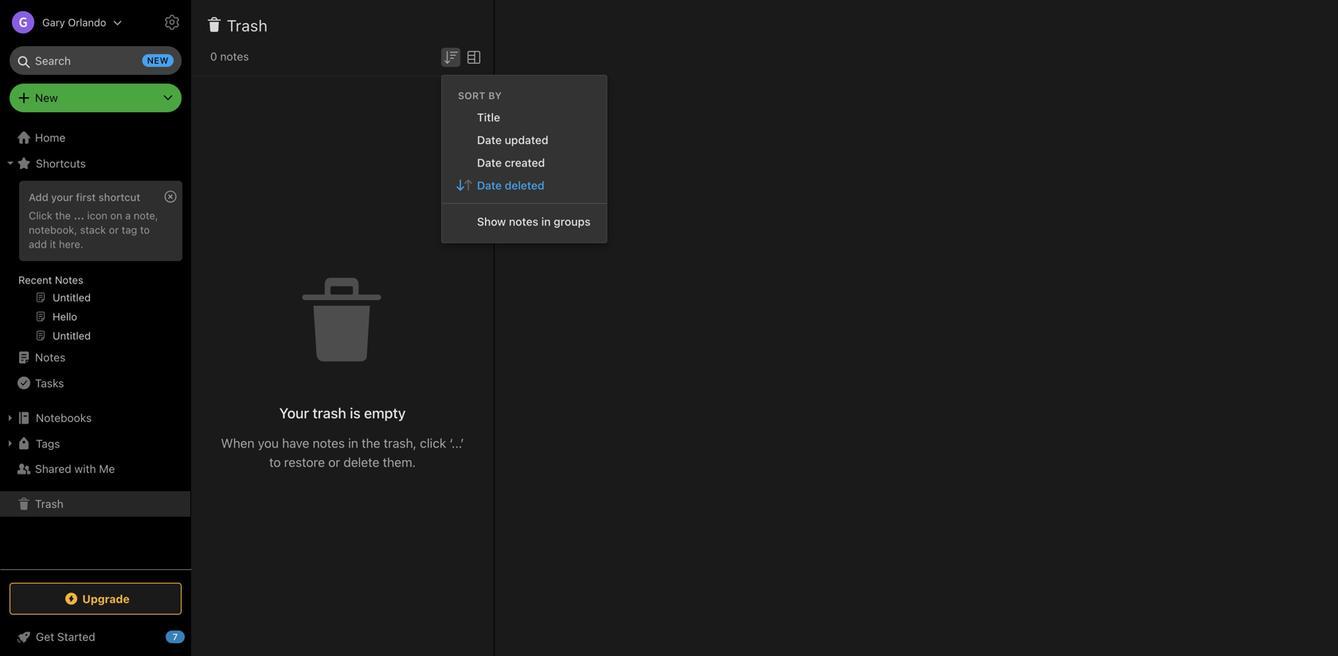 Task type: describe. For each thing, give the bounding box(es) containing it.
note window - empty element
[[495, 0, 1339, 657]]

add
[[29, 238, 47, 250]]

to inside when you have notes in the trash, click '...' to restore or delete them.
[[269, 455, 281, 470]]

empty
[[364, 405, 406, 422]]

click
[[420, 436, 446, 451]]

you
[[258, 436, 279, 451]]

notes for show
[[509, 215, 539, 228]]

expand notebooks image
[[4, 412, 17, 425]]

notebook,
[[29, 224, 77, 236]]

1 horizontal spatial trash
[[227, 16, 268, 35]]

settings image
[[163, 13, 182, 32]]

updated
[[505, 133, 549, 146]]

when you have notes in the trash, click '...' to restore or delete them.
[[221, 436, 464, 470]]

shortcut
[[99, 191, 140, 203]]

View options field
[[461, 46, 484, 67]]

get
[[36, 631, 54, 644]]

stack
[[80, 224, 106, 236]]

orlando
[[68, 16, 106, 28]]

recent notes
[[18, 274, 83, 286]]

click the ...
[[29, 210, 84, 221]]

created
[[505, 156, 545, 169]]

started
[[57, 631, 95, 644]]

upgrade button
[[10, 583, 182, 615]]

date updated
[[477, 133, 549, 146]]

sort by
[[458, 90, 502, 101]]

show notes in groups
[[477, 215, 591, 228]]

Account field
[[0, 6, 122, 38]]

title
[[477, 111, 501, 124]]

recent
[[18, 274, 52, 286]]

Search text field
[[21, 46, 171, 75]]

expand tags image
[[4, 438, 17, 450]]

date deleted
[[477, 179, 545, 192]]

shared with me
[[35, 463, 115, 476]]

groups
[[554, 215, 591, 228]]

here.
[[59, 238, 83, 250]]

trash,
[[384, 436, 417, 451]]

trash link
[[0, 492, 190, 517]]

notes link
[[0, 345, 190, 371]]

first
[[76, 191, 96, 203]]

them.
[[383, 455, 416, 470]]

delete
[[344, 455, 380, 470]]

tags
[[36, 437, 60, 450]]

note,
[[134, 210, 158, 221]]

tag
[[122, 224, 137, 236]]

click to collapse image
[[185, 627, 197, 646]]

tree containing home
[[0, 125, 191, 569]]

title link
[[442, 106, 607, 129]]

the inside group
[[55, 210, 71, 221]]

tasks
[[35, 377, 64, 390]]



Task type: locate. For each thing, give the bounding box(es) containing it.
notes down trash
[[313, 436, 345, 451]]

0 horizontal spatial trash
[[35, 498, 64, 511]]

0 horizontal spatial or
[[109, 224, 119, 236]]

0 horizontal spatial the
[[55, 210, 71, 221]]

0 vertical spatial to
[[140, 224, 150, 236]]

0 vertical spatial notes
[[55, 274, 83, 286]]

home link
[[0, 125, 191, 151]]

trash up 0 notes
[[227, 16, 268, 35]]

1 vertical spatial date
[[477, 156, 502, 169]]

notes up tasks at the left bottom of the page
[[35, 351, 66, 364]]

on
[[110, 210, 122, 221]]

add
[[29, 191, 48, 203]]

notes
[[220, 50, 249, 63], [509, 215, 539, 228], [313, 436, 345, 451]]

shortcuts
[[36, 157, 86, 170]]

date created
[[477, 156, 545, 169]]

to
[[140, 224, 150, 236], [269, 455, 281, 470]]

1 vertical spatial the
[[362, 436, 380, 451]]

1 horizontal spatial in
[[542, 215, 551, 228]]

show notes in groups link
[[442, 210, 607, 233]]

the left the ...
[[55, 210, 71, 221]]

when
[[221, 436, 255, 451]]

1 horizontal spatial to
[[269, 455, 281, 470]]

the inside when you have notes in the trash, click '...' to restore or delete them.
[[362, 436, 380, 451]]

your
[[279, 405, 309, 422]]

new button
[[10, 84, 182, 112]]

icon
[[87, 210, 107, 221]]

tree
[[0, 125, 191, 569]]

or
[[109, 224, 119, 236], [328, 455, 340, 470]]

0 vertical spatial date
[[477, 133, 502, 146]]

add your first shortcut
[[29, 191, 140, 203]]

7
[[173, 632, 178, 643]]

in left groups
[[542, 215, 551, 228]]

get started
[[36, 631, 95, 644]]

click
[[29, 210, 52, 221]]

new
[[147, 55, 169, 66]]

to inside icon on a note, notebook, stack or tag to add it here.
[[140, 224, 150, 236]]

2 vertical spatial notes
[[313, 436, 345, 451]]

upgrade
[[82, 593, 130, 606]]

me
[[99, 463, 115, 476]]

gary orlando
[[42, 16, 106, 28]]

0 horizontal spatial to
[[140, 224, 150, 236]]

notes inside when you have notes in the trash, click '...' to restore or delete them.
[[313, 436, 345, 451]]

0 vertical spatial notes
[[220, 50, 249, 63]]

2 vertical spatial date
[[477, 179, 502, 192]]

tasks button
[[0, 371, 190, 396]]

dropdown list menu
[[442, 106, 607, 233]]

in
[[542, 215, 551, 228], [348, 436, 358, 451]]

or inside when you have notes in the trash, click '...' to restore or delete them.
[[328, 455, 340, 470]]

tags button
[[0, 431, 190, 457]]

the
[[55, 210, 71, 221], [362, 436, 380, 451]]

date for date created
[[477, 156, 502, 169]]

0 horizontal spatial notes
[[220, 50, 249, 63]]

show
[[477, 215, 506, 228]]

date for date updated
[[477, 133, 502, 146]]

trash down shared
[[35, 498, 64, 511]]

1 horizontal spatial or
[[328, 455, 340, 470]]

trash
[[313, 405, 347, 422]]

'...'
[[450, 436, 464, 451]]

1 vertical spatial notes
[[35, 351, 66, 364]]

1 vertical spatial or
[[328, 455, 340, 470]]

notes right show
[[509, 215, 539, 228]]

to down the you
[[269, 455, 281, 470]]

0 vertical spatial or
[[109, 224, 119, 236]]

...
[[74, 210, 84, 221]]

date down date created
[[477, 179, 502, 192]]

shortcuts button
[[0, 151, 190, 176]]

date created link
[[442, 151, 607, 174]]

notes right recent at the left top of page
[[55, 274, 83, 286]]

0 horizontal spatial in
[[348, 436, 358, 451]]

date updated link
[[442, 129, 607, 151]]

with
[[75, 463, 96, 476]]

or inside icon on a note, notebook, stack or tag to add it here.
[[109, 224, 119, 236]]

notes
[[55, 274, 83, 286], [35, 351, 66, 364]]

in inside when you have notes in the trash, click '...' to restore or delete them.
[[348, 436, 358, 451]]

sort
[[458, 90, 486, 101]]

0 vertical spatial trash
[[227, 16, 268, 35]]

notes inside 'dropdown list' "menu"
[[509, 215, 539, 228]]

1 vertical spatial notes
[[509, 215, 539, 228]]

a
[[125, 210, 131, 221]]

1 vertical spatial to
[[269, 455, 281, 470]]

new
[[35, 91, 58, 104]]

new search field
[[21, 46, 174, 75]]

date for date deleted
[[477, 179, 502, 192]]

shared with me link
[[0, 457, 190, 482]]

1 vertical spatial in
[[348, 436, 358, 451]]

0 vertical spatial in
[[542, 215, 551, 228]]

it
[[50, 238, 56, 250]]

icon on a note, notebook, stack or tag to add it here.
[[29, 210, 158, 250]]

Sort options field
[[442, 46, 461, 67]]

0
[[210, 50, 217, 63]]

date down title
[[477, 133, 502, 146]]

the up the delete
[[362, 436, 380, 451]]

group containing add your first shortcut
[[0, 176, 190, 351]]

gary
[[42, 16, 65, 28]]

home
[[35, 131, 66, 144]]

3 date from the top
[[477, 179, 502, 192]]

1 date from the top
[[477, 133, 502, 146]]

in inside 'dropdown list' "menu"
[[542, 215, 551, 228]]

have
[[282, 436, 309, 451]]

notebooks
[[36, 412, 92, 425]]

by
[[489, 90, 502, 101]]

in up the delete
[[348, 436, 358, 451]]

to down the "note,"
[[140, 224, 150, 236]]

restore
[[284, 455, 325, 470]]

date deleted link
[[442, 174, 607, 197]]

date up date deleted
[[477, 156, 502, 169]]

date
[[477, 133, 502, 146], [477, 156, 502, 169], [477, 179, 502, 192]]

date inside "link"
[[477, 156, 502, 169]]

your trash is empty
[[279, 405, 406, 422]]

notes for 0
[[220, 50, 249, 63]]

1 horizontal spatial the
[[362, 436, 380, 451]]

is
[[350, 405, 361, 422]]

trash
[[227, 16, 268, 35], [35, 498, 64, 511]]

deleted
[[505, 179, 545, 192]]

0 vertical spatial the
[[55, 210, 71, 221]]

your
[[51, 191, 73, 203]]

1 horizontal spatial notes
[[313, 436, 345, 451]]

or left the delete
[[328, 455, 340, 470]]

or down on
[[109, 224, 119, 236]]

group
[[0, 176, 190, 351]]

1 vertical spatial trash
[[35, 498, 64, 511]]

0 notes
[[210, 50, 249, 63]]

2 date from the top
[[477, 156, 502, 169]]

notes right 0 in the top of the page
[[220, 50, 249, 63]]

Help and Learning task checklist field
[[0, 625, 191, 650]]

shared
[[35, 463, 71, 476]]

2 horizontal spatial notes
[[509, 215, 539, 228]]

notebooks link
[[0, 406, 190, 431]]



Task type: vqa. For each thing, say whether or not it's contained in the screenshot.
here.
yes



